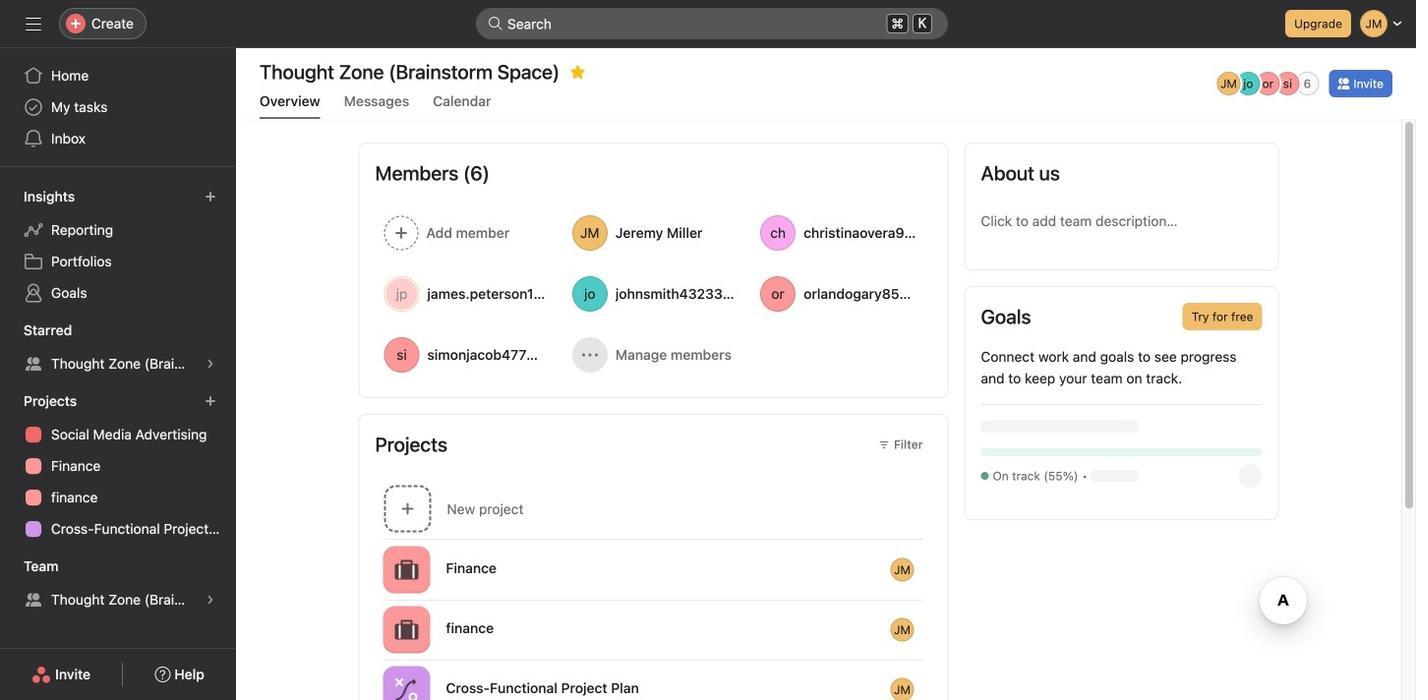 Task type: locate. For each thing, give the bounding box(es) containing it.
2 list item from the top
[[359, 600, 948, 660]]

see details, thought zone (brainstorm space) image inside starred element
[[205, 358, 216, 370]]

list item
[[359, 540, 948, 600], [359, 600, 948, 660], [359, 660, 948, 700]]

filter projects image
[[878, 439, 890, 450]]

see details, thought zone (brainstorm space) image inside teams element
[[205, 594, 216, 606]]

1 vertical spatial show options image
[[924, 682, 940, 698]]

see details, thought zone (brainstorm space) image
[[205, 358, 216, 370], [205, 594, 216, 606]]

None field
[[476, 8, 948, 39]]

0 vertical spatial see details, thought zone (brainstorm space) image
[[205, 358, 216, 370]]

2 see details, thought zone (brainstorm space) image from the top
[[205, 594, 216, 606]]

new project or portfolio image
[[205, 395, 216, 407]]

1 vertical spatial see details, thought zone (brainstorm space) image
[[205, 594, 216, 606]]

2 show options image from the top
[[924, 682, 940, 698]]

show options image for 1st list item from the bottom of the page
[[924, 682, 940, 698]]

0 vertical spatial show options image
[[924, 562, 940, 578]]

see details, thought zone (brainstorm space) image for starred element
[[205, 358, 216, 370]]

hide sidebar image
[[26, 16, 41, 31]]

Search tasks, projects, and more text field
[[476, 8, 948, 39]]

show options image up show options image
[[924, 562, 940, 578]]

1 show options image from the top
[[924, 562, 940, 578]]

show options image
[[924, 562, 940, 578], [924, 682, 940, 698]]

show options image for third list item from the bottom of the page
[[924, 562, 940, 578]]

1 see details, thought zone (brainstorm space) image from the top
[[205, 358, 216, 370]]

show options image down show options image
[[924, 682, 940, 698]]

show options image
[[924, 622, 940, 638]]



Task type: vqa. For each thing, say whether or not it's contained in the screenshot.
the bottom Show options image
yes



Task type: describe. For each thing, give the bounding box(es) containing it.
see details, thought zone (brainstorm space) image for teams element
[[205, 594, 216, 606]]

1 list item from the top
[[359, 540, 948, 600]]

new insights image
[[205, 191, 216, 203]]

global element
[[0, 48, 236, 166]]

line_and_symbols image
[[395, 678, 418, 700]]

insights element
[[0, 179, 236, 313]]

prominent image
[[488, 16, 504, 31]]

briefcase image
[[395, 558, 418, 582]]

teams element
[[0, 549, 236, 620]]

projects element
[[0, 384, 236, 549]]

starred element
[[0, 313, 236, 384]]

briefcase image
[[395, 618, 418, 642]]

3 list item from the top
[[359, 660, 948, 700]]

remove from starred image
[[570, 64, 585, 80]]



